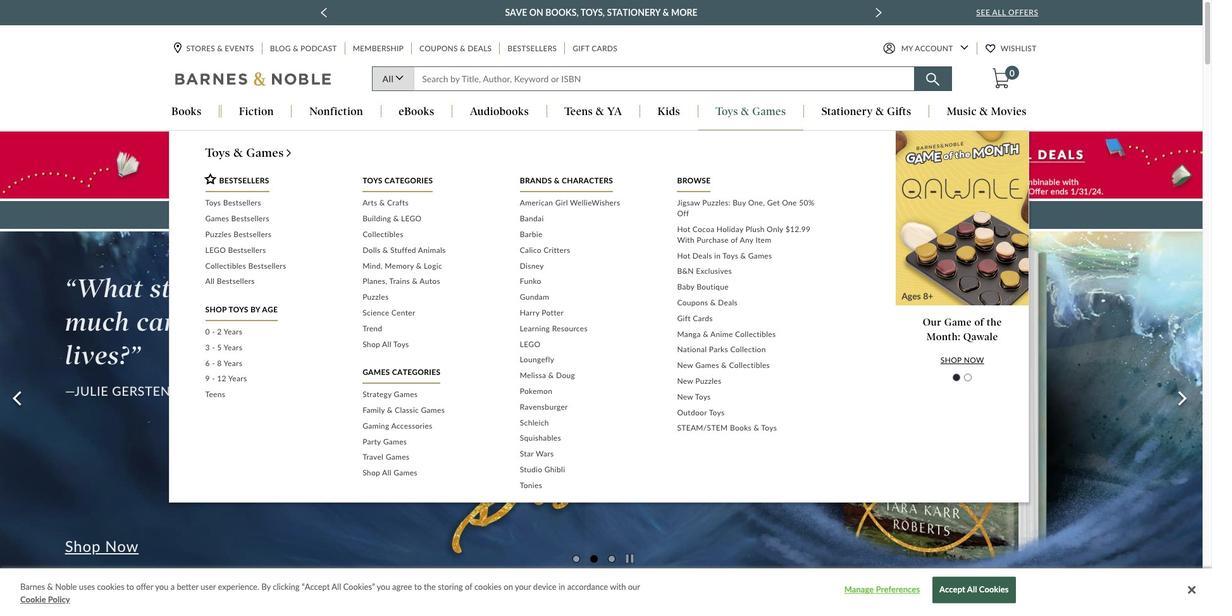 Task type: describe. For each thing, give the bounding box(es) containing it.
years down shop toys by age heading
[[224, 327, 242, 337]]

harry potter link
[[520, 306, 658, 321]]

"what stories do we inherit and how much can we alter the narrative of our lives?" main content
[[0, 131, 1212, 612]]

2 vertical spatial deals
[[718, 298, 738, 307]]

planes,
[[363, 277, 387, 286]]

month:
[[927, 331, 961, 343]]

$12.99
[[786, 225, 811, 234]]

3 new from the top
[[677, 392, 693, 402]]

new games & collectibles link
[[677, 358, 816, 374]]

toys,
[[581, 7, 605, 18]]

uses
[[79, 582, 95, 592]]

cart image
[[993, 69, 1010, 89]]

bestsellers heading
[[203, 173, 269, 193]]

2 hot from the top
[[677, 251, 690, 260]]

games categories
[[363, 368, 441, 377]]

our inside barnes & noble uses cookies to offer you a better user experience. by clicking "accept all cookies" you agree to the storing of cookies on your device in accordance with our cookie policy
[[628, 582, 640, 592]]

gift cards
[[573, 44, 617, 53]]

cookies
[[979, 585, 1009, 595]]

our game of the month: qawale
[[923, 317, 1002, 343]]

stuffed
[[390, 245, 416, 255]]

2 inside 0 - 2 years 3 - 5 years 6 - 8 years 9 - 12 years teens
[[217, 327, 222, 337]]

music & movies
[[947, 105, 1027, 118]]

parks
[[709, 345, 728, 355]]

3 - 5 years link
[[205, 340, 344, 356]]

now inside '"what stories do we inherit and how much can we alter the narrative of our lives?"' main content
[[105, 537, 139, 555]]

& inside heading
[[554, 176, 560, 186]]

purchase
[[697, 235, 729, 245]]

the inside "what stories do we inherit and how much can we alter the narrative of our lives?"
[[289, 307, 327, 338]]

2 you from the left
[[377, 582, 390, 592]]

all inside barnes & noble uses cookies to offer you a better user experience. by clicking "accept all cookies" you agree to the storing of cookies on your device in accordance with our cookie policy
[[332, 582, 341, 592]]

doug
[[556, 371, 575, 380]]

toys & games button
[[698, 105, 804, 131]]

members
[[487, 209, 532, 221]]

science center link
[[363, 306, 501, 321]]

national
[[677, 345, 707, 355]]

one
[[782, 198, 797, 208]]

puzzles bestsellers link
[[205, 227, 344, 243]]

list for games categories
[[363, 387, 501, 481]]

in inside barnes & noble uses cookies to offer you a better user experience. by clicking "accept all cookies" you agree to the storing of cookies on your device in accordance with our cookie policy
[[559, 582, 565, 592]]

all bestsellers link
[[205, 274, 344, 290]]

puzzles:
[[702, 198, 731, 208]]

national parks collection link
[[677, 343, 816, 358]]

2 new from the top
[[677, 376, 693, 386]]

party games link
[[363, 434, 501, 450]]

shop inside shop toys by age heading
[[205, 305, 227, 314]]

years right 12
[[228, 374, 247, 384]]

toys & games link
[[205, 146, 409, 160]]

list containing toys bestsellers
[[205, 196, 344, 290]]

tonies
[[520, 481, 542, 490]]

6 - 8 years link
[[205, 356, 344, 372]]

can
[[137, 307, 179, 338]]

baby
[[677, 282, 695, 292]]

see
[[976, 8, 990, 17]]

years right 5
[[224, 343, 242, 352]]

american
[[520, 198, 553, 208]]

all inside "button"
[[967, 585, 977, 595]]

toys & games for toys & games link
[[205, 146, 284, 160]]

next slide / item image
[[876, 8, 882, 18]]

previous slide / item image
[[321, 8, 327, 18]]

and for inherit
[[401, 273, 446, 304]]

0 horizontal spatial coupons & deals link
[[418, 43, 493, 55]]

manga
[[677, 329, 701, 339]]

puzzles inside jigsaw puzzles: buy one, get one 50% off hot cocoa holiday plush only $12.99 with purchase of any item hot deals in toys & games b&n exclusives baby boutique coupons & deals gift cards manga & anime collectibles national parks collection new games & collectibles new puzzles new toys outdoor toys steam/stem books & toys
[[695, 376, 722, 386]]

5
[[217, 343, 222, 352]]

toys inside button
[[716, 105, 738, 118]]

critters
[[544, 245, 570, 255]]

1 horizontal spatial shop now
[[941, 355, 984, 365]]

pokemon link
[[520, 384, 658, 400]]

1 vertical spatial coupons & deals link
[[677, 295, 816, 311]]

all right 'see'
[[992, 8, 1006, 17]]

kids
[[658, 105, 680, 118]]

squishables link
[[520, 431, 658, 447]]

1 horizontal spatial gift cards link
[[677, 311, 816, 327]]

get inside jigsaw puzzles: buy one, get one 50% off hot cocoa holiday plush only $12.99 with purchase of any item hot deals in toys & games b&n exclusives baby boutique coupons & deals gift cards manga & anime collectibles national parks collection new games & collectibles new puzzles new toys outdoor toys steam/stem books & toys
[[767, 198, 780, 208]]

shop inside arts & crafts building & lego collectibles dolls & stuffed animals mind, memory & logic planes, trains & autos puzzles science center trend shop all toys
[[363, 339, 380, 349]]

ghibli
[[545, 465, 565, 474]]

american girl welliewishers bandai barbie calico critters disney funko gundam harry potter learning resources lego loungefly melissa & doug pokemon ravensburger schleich squishables star wars studio ghibli tonies
[[520, 198, 620, 490]]

jigsaw puzzles: buy one, get one 50% off link
[[677, 196, 816, 222]]

building & lego link
[[363, 211, 501, 227]]

1 horizontal spatial deals
[[693, 251, 712, 260]]

audiobooks button
[[452, 105, 546, 119]]

books,
[[546, 7, 579, 18]]

all down membership
[[382, 74, 394, 84]]

storing
[[438, 582, 463, 592]]

9 - 12 years link
[[205, 372, 344, 387]]

& inside "link"
[[293, 44, 298, 53]]

travel games link
[[363, 450, 501, 466]]

brands & characters heading
[[520, 176, 613, 193]]

stationery & gifts button
[[804, 105, 929, 119]]

cookie
[[20, 594, 46, 604]]

collectibles up collection
[[735, 329, 776, 339]]

your
[[515, 582, 531, 592]]

shop toys by age heading
[[205, 305, 278, 321]]

on inside 'link'
[[529, 7, 543, 18]]

shop down "month:"
[[941, 355, 962, 365]]

0 button
[[991, 66, 1019, 90]]

policy
[[48, 594, 70, 604]]

1
[[573, 553, 579, 564]]

bestsellers up shop toys by age
[[217, 277, 255, 286]]

0 vertical spatial coupons
[[420, 44, 458, 53]]

barnes & noble uses cookies to offer you a better user experience. by clicking "accept all cookies" you agree to the storing of cookies on your device in accordance with our cookie policy
[[20, 582, 640, 604]]

2 inside '"what stories do we inherit and how much can we alter the narrative of our lives?"' main content
[[591, 553, 596, 564]]

2 - from the top
[[212, 343, 215, 352]]

save
[[505, 7, 527, 18]]

0 for 0 - 2 years 3 - 5 years 6 - 8 years 9 - 12 years teens
[[205, 327, 210, 337]]

melissa
[[520, 371, 546, 380]]

out
[[714, 209, 733, 221]]

toys up steam/stem
[[709, 408, 725, 417]]

collectibles inside toys bestsellers games bestsellers puzzles bestsellers lego bestsellers collectibles bestsellers all bestsellers
[[205, 261, 246, 271]]

8
[[217, 359, 222, 368]]

our
[[923, 317, 942, 329]]

manage preferences button
[[843, 578, 922, 603]]

movies
[[991, 105, 1027, 118]]

& inside barnes & noble uses cookies to offer you a better user experience. by clicking "accept all cookies" you agree to the storing of cookies on your device in accordance with our cookie policy
[[47, 582, 53, 592]]

bestsellers down games bestsellers link
[[234, 230, 272, 239]]

narrative
[[334, 307, 445, 338]]

coupons & deals
[[420, 44, 492, 53]]

games inside toys bestsellers games bestsellers puzzles bestsellers lego bestsellers collectibles bestsellers all bestsellers
[[205, 214, 229, 223]]

& inside strategy games family & classic games gaming accessories party games travel games shop all games
[[387, 406, 393, 415]]

collectibles inside arts & crafts building & lego collectibles dolls & stuffed animals mind, memory & logic planes, trains & autos puzzles science center trend shop all toys
[[363, 230, 403, 239]]

steam/stem
[[677, 423, 728, 433]]

bestsellers down bestsellers heading
[[223, 198, 261, 208]]

memory
[[385, 261, 414, 271]]

toys categories heading
[[363, 176, 433, 193]]

2 to from the left
[[414, 582, 422, 592]]

new puzzles link
[[677, 374, 816, 390]]

accordance
[[567, 582, 608, 592]]

categories for strategy games
[[392, 368, 441, 377]]

bestsellers inside bestsellers link
[[508, 44, 557, 53]]

"what
[[65, 273, 143, 304]]

toys up bestsellers icon
[[205, 146, 230, 160]]

premium
[[442, 209, 484, 221]]

3 button
[[608, 553, 615, 564]]

more inside 'save on books, toys, stationery & more' 'link'
[[671, 7, 698, 18]]

shop inside '"what stories do we inherit and how much can we alter the narrative of our lives?"' main content
[[65, 537, 101, 555]]

of inside jigsaw puzzles: buy one, get one 50% off hot cocoa holiday plush only $12.99 with purchase of any item hot deals in toys & games b&n exclusives baby boutique coupons & deals gift cards manga & anime collectibles national parks collection new games & collectibles new puzzles new toys outdoor toys steam/stem books & toys
[[731, 235, 738, 245]]

cookie policy link
[[20, 594, 70, 606]]

alter
[[226, 307, 283, 338]]

logic
[[424, 261, 442, 271]]

by inside heading
[[250, 305, 260, 314]]

bestsellers down toys bestsellers link
[[231, 214, 269, 223]]

& inside american girl welliewishers bandai barbie calico critters disney funko gundam harry potter learning resources lego loungefly melissa & doug pokemon ravensburger schleich squishables star wars studio ghibli tonies
[[548, 371, 554, 380]]

all inside strategy games family & classic games gaming accessories party games travel games shop all games
[[382, 468, 391, 478]]

browse heading
[[677, 176, 711, 193]]

and for off
[[597, 209, 615, 221]]

cards inside gift cards link
[[592, 44, 617, 53]]

0 vertical spatial gift
[[573, 44, 590, 53]]

of up "family"
[[374, 384, 391, 399]]

studio ghibli link
[[520, 462, 658, 478]]

toys categories
[[363, 176, 433, 186]]

of down '6 - 8 years' link
[[275, 384, 293, 399]]

50% off thousans of hardcover books, plus, save on toys, games, boxed calendars and more image
[[0, 132, 1203, 199]]

9
[[205, 374, 210, 384]]

0 vertical spatial gift cards link
[[571, 43, 619, 55]]

julie
[[74, 384, 108, 399]]

0 vertical spatial now
[[964, 355, 984, 365]]

collection
[[730, 345, 766, 355]]

arts
[[363, 198, 377, 208]]

shop all toys link
[[363, 337, 501, 353]]

3 - from the top
[[212, 359, 215, 368]]

list for brands & characters
[[520, 196, 658, 494]]

0 horizontal spatial we
[[186, 307, 219, 338]]

gundam
[[520, 292, 549, 302]]



Task type: locate. For each thing, give the bounding box(es) containing it.
0 horizontal spatial now
[[105, 537, 139, 555]]

american girl welliewishers link
[[520, 196, 658, 211]]

shop now link
[[941, 355, 984, 365]]

categories up the nantucket
[[392, 368, 441, 377]]

in up "exclusives"
[[714, 251, 721, 260]]

stores
[[186, 44, 215, 53]]

julie gerstenblatt, author of daughters of nantucket
[[74, 384, 469, 399]]

3 inside '"what stories do we inherit and how much can we alter the narrative of our lives?"' main content
[[609, 553, 614, 564]]

1 vertical spatial deals
[[693, 251, 712, 260]]

1 vertical spatial now
[[105, 537, 139, 555]]

0 horizontal spatial off
[[578, 209, 594, 221]]

0 horizontal spatial by
[[250, 305, 260, 314]]

age
[[262, 305, 278, 314]]

toys right kids button
[[716, 105, 738, 118]]

in inside jigsaw puzzles: buy one, get one 50% off hot cocoa holiday plush only $12.99 with purchase of any item hot deals in toys & games b&n exclusives baby boutique coupons & deals gift cards manga & anime collectibles national parks collection new games & collectibles new puzzles new toys outdoor toys steam/stem books & toys
[[714, 251, 721, 260]]

50%
[[799, 198, 815, 208]]

planes, trains & autos link
[[363, 274, 501, 290]]

teens inside button
[[564, 105, 593, 118]]

0 horizontal spatial on
[[504, 582, 513, 592]]

author
[[216, 384, 272, 399]]

brands & characters
[[520, 176, 613, 186]]

0 horizontal spatial the
[[289, 307, 327, 338]]

1 horizontal spatial cookies
[[474, 582, 502, 592]]

list containing american girl welliewishers
[[520, 196, 658, 494]]

1 vertical spatial shop now
[[65, 537, 139, 555]]

6
[[205, 359, 210, 368]]

shop now inside '"what stories do we inherit and how much can we alter the narrative of our lives?"' main content
[[65, 537, 139, 555]]

teens down 12
[[205, 390, 225, 399]]

privacy alert dialog
[[0, 569, 1212, 612]]

books inside the books button
[[171, 105, 202, 118]]

2 off from the left
[[578, 209, 594, 221]]

- left 5
[[212, 343, 215, 352]]

1 horizontal spatial lego
[[401, 214, 422, 223]]

in
[[714, 251, 721, 260], [559, 582, 565, 592]]

preferences
[[876, 585, 920, 595]]

our inside "what stories do we inherit and how much can we alter the narrative of our lives?"
[[483, 307, 524, 338]]

2
[[217, 327, 222, 337], [591, 553, 596, 564]]

1 horizontal spatial coupons & deals link
[[677, 295, 816, 311]]

toys down narrative
[[393, 339, 409, 349]]

stationery left gifts
[[822, 105, 873, 118]]

puzzles down bestsellers heading
[[205, 230, 231, 239]]

toys up b&n exclusives link
[[723, 251, 738, 260]]

0 horizontal spatial books
[[171, 105, 202, 118]]

off inside '"what stories do we inherit and how much can we alter the narrative of our lives?"' main content
[[578, 209, 594, 221]]

the inside barnes & noble uses cookies to offer you a better user experience. by clicking "accept all cookies" you agree to the storing of cookies on your device in accordance with our cookie policy
[[424, 582, 436, 592]]

on right save
[[529, 7, 543, 18]]

you left 'agree'
[[377, 582, 390, 592]]

hot deals in toys & games link
[[677, 248, 816, 264]]

toys down do
[[229, 305, 248, 314]]

gift
[[573, 44, 590, 53], [677, 314, 691, 323]]

and inside "what stories do we inherit and how much can we alter the narrative of our lives?"
[[401, 273, 446, 304]]

studio
[[520, 465, 542, 474]]

gift down toys,
[[573, 44, 590, 53]]

1 horizontal spatial 3
[[609, 553, 614, 564]]

all right accept
[[967, 585, 977, 595]]

0 vertical spatial 3
[[205, 343, 210, 352]]

toys & games for toys & games button
[[716, 105, 786, 118]]

lego down learning
[[520, 339, 541, 349]]

membership
[[353, 44, 404, 53]]

stories
[[150, 273, 230, 304]]

1 horizontal spatial and
[[597, 209, 615, 221]]

puzzles inside toys bestsellers games bestsellers puzzles bestsellers lego bestsellers collectibles bestsellers all bestsellers
[[205, 230, 231, 239]]

coupons down baby
[[677, 298, 708, 307]]

puzzles up science
[[363, 292, 389, 302]]

b&n
[[677, 267, 694, 276]]

user image
[[883, 43, 895, 55]]

shop inside strategy games family & classic games gaming accessories party games travel games shop all games
[[363, 468, 380, 478]]

1 new from the top
[[677, 361, 693, 370]]

stationery inside 'link'
[[607, 7, 661, 18]]

kids button
[[640, 105, 698, 119]]

on left your
[[504, 582, 513, 592]]

gift cards link down toys,
[[571, 43, 619, 55]]

off down 'welliewishers' on the top
[[578, 209, 594, 221]]

by inside barnes & noble uses cookies to offer you a better user experience. by clicking "accept all cookies" you agree to the storing of cookies on your device in accordance with our cookie policy
[[261, 582, 271, 592]]

cookies
[[97, 582, 124, 592], [474, 582, 502, 592]]

puzzles link
[[363, 290, 501, 306]]

of inside barnes & noble uses cookies to offer you a better user experience. by clicking "accept all cookies" you agree to the storing of cookies on your device in accordance with our cookie policy
[[465, 582, 472, 592]]

bandai
[[520, 214, 544, 223]]

1 vertical spatial books
[[730, 423, 752, 433]]

2 horizontal spatial the
[[987, 317, 1002, 329]]

1 vertical spatial toys & games
[[205, 146, 284, 160]]

you left a
[[155, 582, 168, 592]]

0 vertical spatial stationery
[[607, 7, 661, 18]]

squishables
[[520, 434, 561, 443]]

the up qawale
[[987, 317, 1002, 329]]

much
[[65, 307, 130, 338]]

coupons inside jigsaw puzzles: buy one, get one 50% off hot cocoa holiday plush only $12.99 with purchase of any item hot deals in toys & games b&n exclusives baby boutique coupons & deals gift cards manga & anime collectibles national parks collection new games & collectibles new puzzles new toys outdoor toys steam/stem books & toys
[[677, 298, 708, 307]]

daughters
[[297, 384, 371, 399]]

mind, memory & logic link
[[363, 259, 501, 274]]

1 vertical spatial 0
[[205, 327, 210, 337]]

1 horizontal spatial we
[[273, 273, 306, 304]]

1 to from the left
[[126, 582, 134, 592]]

new toys link
[[677, 390, 816, 405]]

off inside jigsaw puzzles: buy one, get one 50% off hot cocoa holiday plush only $12.99 with purchase of any item hot deals in toys & games b&n exclusives baby boutique coupons & deals gift cards manga & anime collectibles national parks collection new games & collectibles new puzzles new toys outdoor toys steam/stem books & toys
[[677, 209, 689, 218]]

1 vertical spatial stationery
[[822, 105, 873, 118]]

1 horizontal spatial gift
[[677, 314, 691, 323]]

0 horizontal spatial stationery
[[607, 7, 661, 18]]

0 down wishlist link
[[1010, 68, 1015, 78]]

get down american on the left top of page
[[534, 209, 552, 221]]

we up age
[[273, 273, 306, 304]]

1 horizontal spatial get
[[767, 198, 780, 208]]

to right 'agree'
[[414, 582, 422, 592]]

lives?"
[[65, 340, 141, 371]]

mind,
[[363, 261, 383, 271]]

1 vertical spatial coupons
[[677, 298, 708, 307]]

0 inside 0 - 2 years 3 - 5 years 6 - 8 years 9 - 12 years teens
[[205, 327, 210, 337]]

1 button
[[572, 553, 580, 564]]

of down how
[[452, 307, 476, 338]]

device
[[533, 582, 557, 592]]

1 horizontal spatial off
[[677, 209, 689, 218]]

None field
[[414, 67, 915, 91]]

gift up manga
[[677, 314, 691, 323]]

1 vertical spatial new
[[677, 376, 693, 386]]

stationery inside button
[[822, 105, 873, 118]]

list containing 0 - 2 years
[[205, 325, 344, 403]]

all down trend at left bottom
[[382, 339, 391, 349]]

0 vertical spatial shop now
[[941, 355, 984, 365]]

of up qawale
[[975, 317, 984, 329]]

our right with
[[628, 582, 640, 592]]

strategy games link
[[363, 387, 501, 403]]

coupons right membership
[[420, 44, 458, 53]]

search image
[[926, 73, 939, 86]]

0 vertical spatial 2
[[217, 327, 222, 337]]

1 vertical spatial 2
[[591, 553, 596, 564]]

0 horizontal spatial coupons
[[420, 44, 458, 53]]

puzzles down parks
[[695, 376, 722, 386]]

1 vertical spatial puzzles
[[363, 292, 389, 302]]

years right '8'
[[224, 359, 242, 368]]

1 vertical spatial cards
[[693, 314, 713, 323]]

collectibles link
[[363, 227, 501, 243]]

my account
[[901, 44, 953, 53]]

1 vertical spatial on
[[504, 582, 513, 592]]

cards up manga
[[693, 314, 713, 323]]

on inside barnes & noble uses cookies to offer you a better user experience. by clicking "accept all cookies" you agree to the storing of cookies on your device in accordance with our cookie policy
[[504, 582, 513, 592]]

offers
[[1008, 8, 1039, 17]]

categories inside games categories heading
[[392, 368, 441, 377]]

audiobooks
[[470, 105, 529, 118]]

disney link
[[520, 259, 658, 274]]

lego inside arts & crafts building & lego collectibles dolls & stuffed animals mind, memory & logic planes, trains & autos puzzles science center trend shop all toys
[[401, 214, 422, 223]]

by left clicking at bottom
[[261, 582, 271, 592]]

0 vertical spatial categories
[[385, 176, 433, 186]]

0 horizontal spatial 3
[[205, 343, 210, 352]]

puzzles inside arts & crafts building & lego collectibles dolls & stuffed animals mind, memory & logic planes, trains & autos puzzles science center trend shop all toys
[[363, 292, 389, 302]]

1 vertical spatial gift cards link
[[677, 311, 816, 327]]

shop down stories at the left top of page
[[205, 305, 227, 314]]

0 vertical spatial and
[[597, 209, 615, 221]]

cookies left your
[[474, 582, 502, 592]]

1 vertical spatial and
[[401, 273, 446, 304]]

learning
[[520, 324, 550, 333]]

gaming
[[363, 421, 389, 431]]

collectibles up do
[[205, 261, 246, 271]]

1 vertical spatial by
[[261, 582, 271, 592]]

gifts
[[887, 105, 911, 118]]

the inside our game of the month: qawale
[[987, 317, 1002, 329]]

0 vertical spatial get
[[767, 198, 780, 208]]

1 horizontal spatial on
[[529, 7, 543, 18]]

books inside jigsaw puzzles: buy one, get one 50% off hot cocoa holiday plush only $12.99 with purchase of any item hot deals in toys & games b&n exclusives baby boutique coupons & deals gift cards manga & anime collectibles national parks collection new games & collectibles new puzzles new toys outdoor toys steam/stem books & toys
[[730, 423, 752, 433]]

10%
[[555, 209, 576, 221]]

2 up 5
[[217, 327, 222, 337]]

1 horizontal spatial the
[[424, 582, 436, 592]]

1 vertical spatial gift
[[677, 314, 691, 323]]

of right storing
[[465, 582, 472, 592]]

0 vertical spatial in
[[714, 251, 721, 260]]

0 horizontal spatial 2
[[217, 327, 222, 337]]

shop now up the uses
[[65, 537, 139, 555]]

1 horizontal spatial books
[[730, 423, 752, 433]]

get left one
[[767, 198, 780, 208]]

hot up b&n
[[677, 251, 690, 260]]

0 vertical spatial books
[[171, 105, 202, 118]]

accept all cookies button
[[933, 577, 1016, 604]]

1 cookies from the left
[[97, 582, 124, 592]]

list containing arts & crafts
[[363, 196, 501, 353]]

0 horizontal spatial and
[[401, 273, 446, 304]]

stationery & gifts
[[822, 105, 911, 118]]

see all offers link
[[976, 8, 1039, 17]]

lego up stories at the left top of page
[[205, 245, 226, 255]]

browse
[[677, 176, 711, 186]]

teens left ya
[[564, 105, 593, 118]]

1 you from the left
[[155, 582, 168, 592]]

in right device
[[559, 582, 565, 592]]

by left age
[[250, 305, 260, 314]]

- right 9 at the bottom
[[212, 374, 215, 384]]

qawale
[[963, 331, 998, 343]]

games inside button
[[752, 105, 786, 118]]

games categories heading
[[363, 368, 441, 384]]

shop toys by age
[[205, 305, 278, 314]]

1 vertical spatial hot
[[677, 251, 690, 260]]

toys bestsellers link
[[205, 196, 344, 211]]

down arrow image
[[960, 45, 968, 50]]

1 horizontal spatial teens
[[564, 105, 593, 118]]

b&n exclusives link
[[677, 264, 816, 280]]

gift cards link up anime
[[677, 311, 816, 327]]

2 horizontal spatial puzzles
[[695, 376, 722, 386]]

center
[[392, 308, 415, 318]]

toys down outdoor toys link at the right bottom
[[761, 423, 777, 433]]

lego
[[401, 214, 422, 223], [205, 245, 226, 255], [520, 339, 541, 349]]

categories
[[385, 176, 433, 186], [392, 368, 441, 377]]

0 vertical spatial lego
[[401, 214, 422, 223]]

strategy games family & classic games gaming accessories party games travel games shop all games
[[363, 390, 445, 478]]

exclusives
[[696, 267, 732, 276]]

12
[[217, 374, 226, 384]]

0 inside dropdown button
[[1010, 68, 1015, 78]]

all inside toys bestsellers games bestsellers puzzles bestsellers lego bestsellers collectibles bestsellers all bestsellers
[[205, 277, 215, 286]]

of inside our game of the month: qawale
[[975, 317, 984, 329]]

0
[[1010, 68, 1015, 78], [205, 327, 210, 337]]

1 horizontal spatial to
[[414, 582, 422, 592]]

stationery right toys,
[[607, 7, 661, 18]]

bestsellers down "puzzles bestsellers" link
[[228, 245, 266, 255]]

1 vertical spatial 3
[[609, 553, 614, 564]]

now down qawale
[[964, 355, 984, 365]]

categories up crafts
[[385, 176, 433, 186]]

shop now down qawale
[[941, 355, 984, 365]]

experience.
[[218, 582, 259, 592]]

bestsellers inside bestsellers heading
[[219, 176, 269, 186]]

-
[[212, 327, 215, 337], [212, 343, 215, 352], [212, 359, 215, 368], [212, 374, 215, 384]]

1 vertical spatial get
[[534, 209, 552, 221]]

lego down crafts
[[401, 214, 422, 223]]

more inside '"what stories do we inherit and how much can we alter the narrative of our lives?"' main content
[[736, 209, 761, 221]]

off down 'jigsaw'
[[677, 209, 689, 218]]

- down shop toys by age heading
[[212, 327, 215, 337]]

gift inside jigsaw puzzles: buy one, get one 50% off hot cocoa holiday plush only $12.99 with purchase of any item hot deals in toys & games b&n exclusives baby boutique coupons & deals gift cards manga & anime collectibles national parks collection new games & collectibles new puzzles new toys outdoor toys steam/stem books & toys
[[677, 314, 691, 323]]

arts & crafts building & lego collectibles dolls & stuffed animals mind, memory & logic planes, trains & autos puzzles science center trend shop all toys
[[363, 198, 446, 349]]

membership link
[[352, 43, 405, 55]]

1 horizontal spatial coupons
[[677, 298, 708, 307]]

1 horizontal spatial stationery
[[822, 105, 873, 118]]

0 horizontal spatial our
[[483, 307, 524, 338]]

1 horizontal spatial now
[[964, 355, 984, 365]]

list
[[205, 196, 344, 290], [363, 196, 501, 353], [520, 196, 658, 494], [677, 196, 816, 437], [205, 325, 344, 403], [363, 387, 501, 481]]

bestsellers image
[[203, 173, 217, 185]]

3 inside 0 - 2 years 3 - 5 years 6 - 8 years 9 - 12 years teens
[[205, 343, 210, 352]]

cards inside jigsaw puzzles: buy one, get one 50% off hot cocoa holiday plush only $12.99 with purchase of any item hot deals in toys & games b&n exclusives baby boutique coupons & deals gift cards manga & anime collectibles national parks collection new games & collectibles new puzzles new toys outdoor toys steam/stem books & toys
[[693, 314, 713, 323]]

to left offer
[[126, 582, 134, 592]]

of
[[731, 235, 738, 245], [452, 307, 476, 338], [975, 317, 984, 329], [275, 384, 293, 399], [374, 384, 391, 399], [465, 582, 472, 592]]

all inside arts & crafts building & lego collectibles dolls & stuffed animals mind, memory & logic planes, trains & autos puzzles science center trend shop all toys
[[382, 339, 391, 349]]

2 cookies from the left
[[474, 582, 502, 592]]

bestsellers right bestsellers icon
[[219, 176, 269, 186]]

1 horizontal spatial in
[[714, 251, 721, 260]]

shop up the uses
[[65, 537, 101, 555]]

0 vertical spatial teens
[[564, 105, 593, 118]]

toys inside toys bestsellers games bestsellers puzzles bestsellers lego bestsellers collectibles bestsellers all bestsellers
[[205, 198, 221, 208]]

0 horizontal spatial gift
[[573, 44, 590, 53]]

1 vertical spatial categories
[[392, 368, 441, 377]]

2 vertical spatial new
[[677, 392, 693, 402]]

3 right 2 button
[[609, 553, 614, 564]]

0 horizontal spatial 0
[[205, 327, 210, 337]]

bestsellers down save
[[508, 44, 557, 53]]

1 horizontal spatial our
[[628, 582, 640, 592]]

how
[[453, 273, 502, 304]]

manage preferences
[[844, 585, 920, 595]]

funko
[[520, 277, 541, 286]]

games inside heading
[[363, 368, 390, 377]]

0 horizontal spatial toys & games
[[205, 146, 284, 160]]

harry
[[520, 308, 540, 318]]

0 vertical spatial puzzles
[[205, 230, 231, 239]]

music
[[947, 105, 977, 118]]

outdoor
[[677, 408, 707, 417]]

any
[[740, 235, 754, 245]]

0 horizontal spatial to
[[126, 582, 134, 592]]

only
[[767, 225, 783, 234]]

toys up arts
[[363, 176, 382, 186]]

0 horizontal spatial teens
[[205, 390, 225, 399]]

1 vertical spatial our
[[628, 582, 640, 592]]

0 horizontal spatial puzzles
[[205, 230, 231, 239]]

lego inside american girl welliewishers bandai barbie calico critters disney funko gundam harry potter learning resources lego loungefly melissa & doug pokemon ravensburger schleich squishables star wars studio ghibli tonies
[[520, 339, 541, 349]]

- left '8'
[[212, 359, 215, 368]]

2 vertical spatial puzzles
[[695, 376, 722, 386]]

0 vertical spatial coupons & deals link
[[418, 43, 493, 55]]

stores & events link
[[174, 43, 255, 55]]

toys & games inside button
[[716, 105, 786, 118]]

2 horizontal spatial lego
[[520, 339, 541, 349]]

logo image
[[175, 72, 332, 89]]

hot up with
[[677, 225, 690, 234]]

toys up outdoor
[[695, 392, 711, 402]]

0 horizontal spatial deals
[[468, 44, 492, 53]]

1 off from the left
[[677, 209, 689, 218]]

building
[[363, 214, 391, 223]]

1 horizontal spatial 0
[[1010, 68, 1015, 78]]

0 vertical spatial we
[[273, 273, 306, 304]]

cards
[[592, 44, 617, 53], [693, 314, 713, 323]]

2 left 3 button
[[591, 553, 596, 564]]

0 horizontal spatial cards
[[592, 44, 617, 53]]

save on books, toys, stationery & more
[[505, 7, 698, 18]]

all right "accept
[[332, 582, 341, 592]]

1 horizontal spatial you
[[377, 582, 390, 592]]

1 vertical spatial in
[[559, 582, 565, 592]]

0 vertical spatial by
[[250, 305, 260, 314]]

we up 5
[[186, 307, 219, 338]]

0 vertical spatial 0
[[1010, 68, 1015, 78]]

categories for arts & crafts
[[385, 176, 433, 186]]

list for toys categories
[[363, 196, 501, 353]]

4 - from the top
[[212, 374, 215, 384]]

list for browse
[[677, 196, 816, 437]]

deals down purchase
[[693, 251, 712, 260]]

0 vertical spatial toys & games
[[716, 105, 786, 118]]

shop down trend at left bottom
[[363, 339, 380, 349]]

all left do
[[205, 277, 215, 286]]

0 vertical spatial deals
[[468, 44, 492, 53]]

3 left 5
[[205, 343, 210, 352]]

inherit
[[313, 273, 394, 304]]

collectibles bestsellers link
[[205, 259, 344, 274]]

list containing jigsaw puzzles: buy one, get one 50% off
[[677, 196, 816, 437]]

Search by Title, Author, Keyword or ISBN text field
[[414, 67, 915, 91]]

1 hot from the top
[[677, 225, 690, 234]]

cookies right the uses
[[97, 582, 124, 592]]

0 vertical spatial on
[[529, 7, 543, 18]]

1 vertical spatial more
[[736, 209, 761, 221]]

shop down travel
[[363, 468, 380, 478]]

our down gundam
[[483, 307, 524, 338]]

get inside '"what stories do we inherit and how much can we alter the narrative of our lives?"' main content
[[534, 209, 552, 221]]

calico
[[520, 245, 541, 255]]

1 horizontal spatial puzzles
[[363, 292, 389, 302]]

now up offer
[[105, 537, 139, 555]]

1 vertical spatial we
[[186, 307, 219, 338]]

deals left bestsellers link
[[468, 44, 492, 53]]

collectibles down national parks collection link
[[729, 361, 770, 370]]

0 for 0
[[1010, 68, 1015, 78]]

by
[[250, 305, 260, 314], [261, 582, 271, 592]]

animals
[[418, 245, 446, 255]]

0 horizontal spatial in
[[559, 582, 565, 592]]

of inside "what stories do we inherit and how much can we alter the narrative of our lives?"
[[452, 307, 476, 338]]

all down travel
[[382, 468, 391, 478]]

teens inside 0 - 2 years 3 - 5 years 6 - 8 years 9 - 12 years teens
[[205, 390, 225, 399]]

toys inside arts & crafts building & lego collectibles dolls & stuffed animals mind, memory & logic planes, trains & autos puzzles science center trend shop all toys
[[393, 339, 409, 349]]

autos
[[420, 277, 440, 286]]

list for shop toys by age
[[205, 325, 344, 403]]

noble
[[55, 582, 77, 592]]

0 vertical spatial our
[[483, 307, 524, 338]]

collectibles down 'building' on the left top
[[363, 230, 403, 239]]

1 - from the top
[[212, 327, 215, 337]]

1 vertical spatial lego
[[205, 245, 226, 255]]

get
[[767, 198, 780, 208], [534, 209, 552, 221]]

categories inside toys categories heading
[[385, 176, 433, 186]]

dolls
[[363, 245, 381, 255]]

cards down 'save on books, toys, stationery & more' 'link'
[[592, 44, 617, 53]]

the left storing
[[424, 582, 436, 592]]

lego inside toys bestsellers games bestsellers puzzles bestsellers lego bestsellers collectibles bestsellers all bestsellers
[[205, 245, 226, 255]]

bestsellers down lego bestsellers link
[[248, 261, 286, 271]]

toys down bestsellers icon
[[205, 198, 221, 208]]

list containing strategy games
[[363, 387, 501, 481]]

& inside 'link'
[[663, 7, 669, 18]]

accept all cookies
[[940, 585, 1009, 595]]



Task type: vqa. For each thing, say whether or not it's contained in the screenshot.
Save on Books, Toys, Stationery & More link
yes



